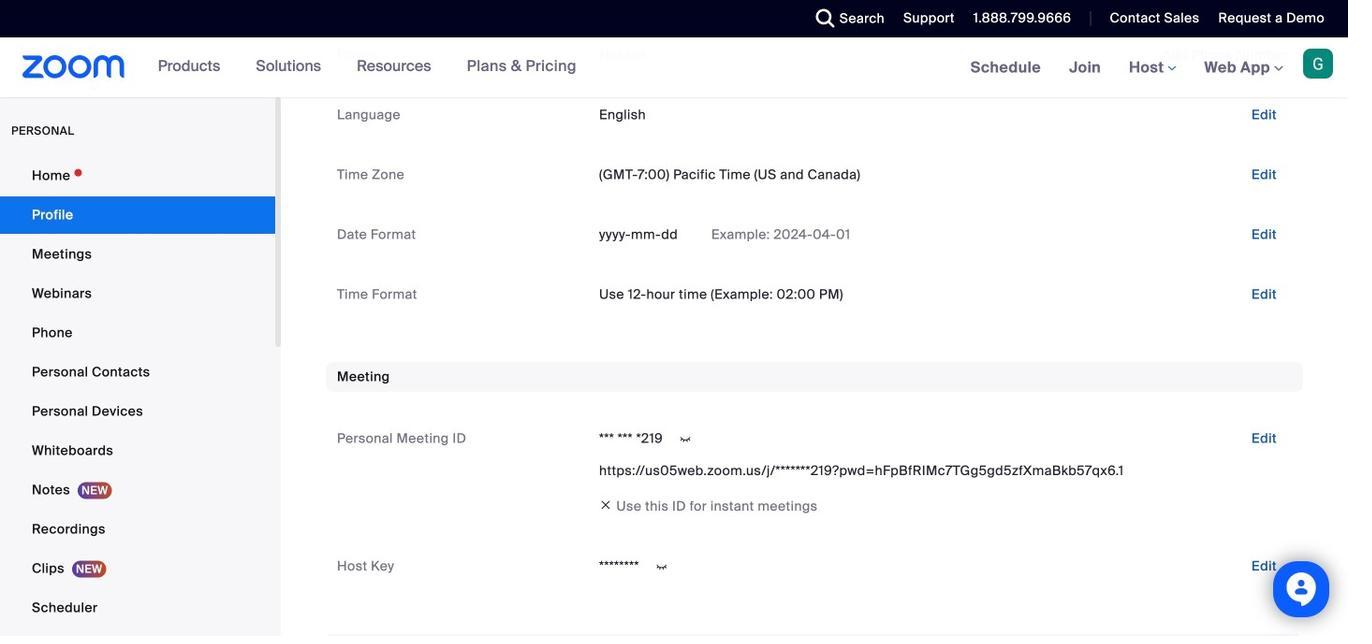 Task type: describe. For each thing, give the bounding box(es) containing it.
personal menu menu
[[0, 157, 275, 637]]

product information navigation
[[144, 37, 591, 97]]

profile picture image
[[1303, 49, 1333, 79]]

show personal meeting id image
[[670, 431, 700, 448]]

show host key image
[[647, 559, 677, 576]]



Task type: vqa. For each thing, say whether or not it's contained in the screenshot.
encryption
no



Task type: locate. For each thing, give the bounding box(es) containing it.
zoom logo image
[[22, 55, 125, 79]]

meetings navigation
[[956, 37, 1348, 99]]

banner
[[0, 37, 1348, 99]]



